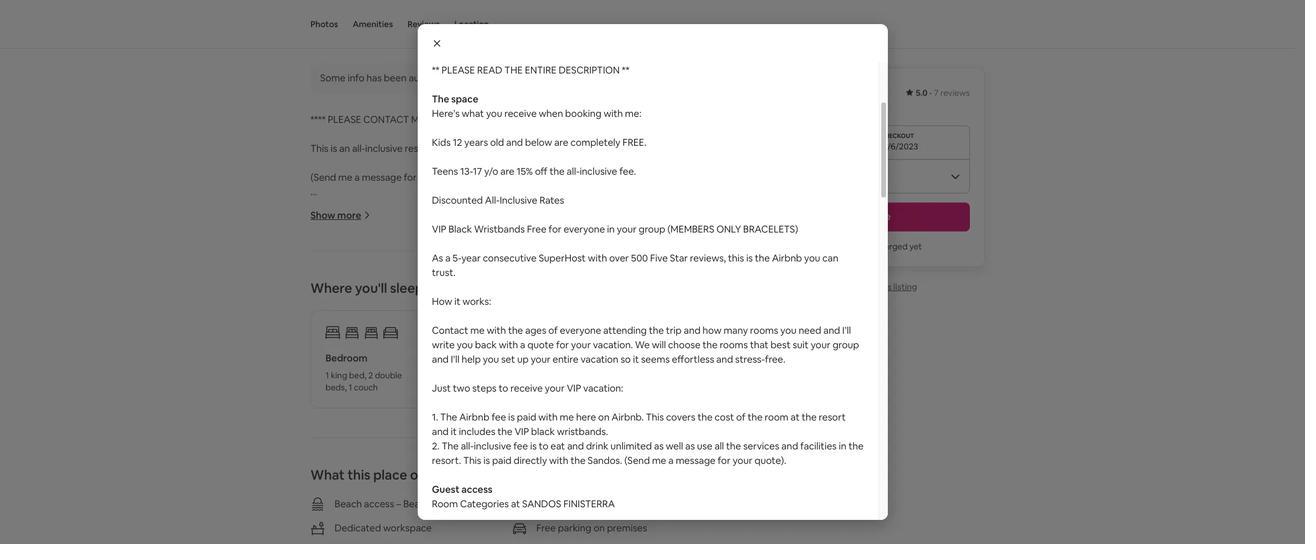 Task type: describe. For each thing, give the bounding box(es) containing it.
everyone inside "contact me with the ages of everyone attending the trip and how many rooms you need and i'll write you back with a quote for your vacation. we will choose the rooms that best suit your group and i'll help you set up your entire vacation so it seems effortless and stress-free."
[[560, 324, 601, 337]]

1 vertical spatial issues
[[605, 215, 631, 227]]

1 horizontal spatial up
[[580, 200, 592, 213]]

avoid inside about this space 'dialog'
[[647, 35, 671, 48]]

–
[[396, 498, 401, 511]]

1 vertical spatial 13-
[[339, 359, 351, 372]]

0 horizontal spatial star
[[549, 446, 566, 459]]

back for contact me with the ages of everyone attending the trip and how many rooms you need and i'll write you back with a quote for your vacation. we will choose the rooms that best suit your group and i'll help you set up your entire vacation so it seems effortless and stress-free.
[[475, 339, 497, 351]]

contact for contact me with the ages of everyone attending the trip and how many rooms you need and i'll write you back with a quote for your vacation. we will choose the rooms that bes
[[310, 518, 347, 531]]

offers
[[410, 467, 447, 483]]

please up the space
[[442, 64, 475, 77]]

airbnb.
[[612, 411, 644, 424]]

1 vertical spatial free
[[406, 417, 425, 430]]

report
[[848, 282, 875, 292]]

2 vertical spatial free
[[536, 522, 556, 535]]

1 vertical spatial paid
[[492, 455, 512, 467]]

0 horizontal spatial only
[[595, 417, 620, 430]]

what this place offers
[[310, 467, 447, 483]]

vacation:
[[583, 382, 623, 395]]

you left the "you"
[[804, 252, 820, 265]]

0 vertical spatial message
[[362, 171, 402, 184]]

suit
[[793, 339, 809, 351]]

photos button
[[310, 0, 338, 48]]

show more
[[310, 209, 361, 222]]

1 vertical spatial five
[[529, 446, 546, 459]]

fee. inside about this space 'dialog'
[[619, 165, 636, 178]]

13- inside about this space 'dialog'
[[460, 165, 473, 178]]

show original language button
[[520, 72, 625, 84]]

here's what you receive when booking with me: inside about this space 'dialog'
[[432, 107, 642, 120]]

vacation. for contact me with the ages of everyone attending the trip and how many rooms you need and i'll write you back with a quote for your vacation. we will choose the rooms that bes
[[501, 533, 541, 544]]

of inside "contact me with the ages of everyone attending the trip and how many rooms you need and i'll write you back with a quote for your vacation. we will choose the rooms that best suit your group and i'll help you set up your entire vacation so it seems effortless and stress-free."
[[549, 324, 558, 337]]

1 vertical spatial vip black wristbands free for everyone in your group (members only bracelets)
[[310, 417, 677, 430]]

for inside the contact me with the ages of everyone attending the trip and how many rooms you need and i'll write you back with a quote for your vacation. we will choose the rooms that bes
[[464, 533, 477, 544]]

0 horizontal spatial over
[[488, 446, 508, 459]]

0 horizontal spatial so
[[378, 215, 388, 227]]

as a 5-year consecutive superhost with over 500 five star reviews, this is the airbnb you can trust. inside about this space 'dialog'
[[432, 252, 839, 279]]

you
[[464, 113, 484, 126]]

airbnb down this is one of the few places in the area with a pool.
[[432, 35, 462, 48]]

0 horizontal spatial a
[[469, 215, 475, 227]]

resort
[[819, 411, 846, 424]]

1 vertical spatial off
[[414, 359, 426, 372]]

one
[[374, 13, 389, 23]]

sleep
[[390, 280, 423, 297]]

when inside about this space 'dialog'
[[539, 107, 563, 120]]

the space
[[432, 93, 478, 106]]

five inside about this space 'dialog'
[[650, 252, 668, 265]]

0 vertical spatial receive
[[504, 107, 537, 120]]

issues inside about this space 'dialog'
[[691, 35, 717, 48]]

0 horizontal spatial inclusive
[[378, 388, 416, 401]]

please right ****
[[328, 113, 361, 126]]

for inside "contact me with the ages of everyone attending the trip and how many rooms you need and i'll write you back with a quote for your vacation. we will choose the rooms that best suit your group and i'll help you set up your entire vacation so it seems effortless and stress-free."
[[556, 339, 569, 351]]

covers
[[666, 411, 696, 424]]

0 horizontal spatial how it works:
[[310, 489, 370, 502]]

reserve
[[855, 210, 891, 223]]

me for contact me with the ages of everyone attending the trip and how many rooms you need and i'll write you back with a quote for your vacation. we will choose the rooms that bes
[[349, 518, 363, 531]]

me up wristbands.
[[560, 411, 574, 424]]

0 vertical spatial (send
[[310, 171, 336, 184]]

services
[[743, 440, 779, 453]]

guest access room categories at sandos finisterra
[[432, 484, 615, 511]]

2 vertical spatial receive
[[510, 382, 543, 395]]

choose for contact me with the ages of everyone attending the trip and how many rooms you need and i'll write you back with a quote for your vacation. we will choose the rooms that best suit your group and i'll help you set up your entire vacation so it seems effortless and stress-free.
[[668, 339, 701, 351]]

quote)
[[441, 171, 470, 184]]

where
[[310, 280, 352, 297]]

0 horizontal spatial any
[[587, 215, 603, 227]]

report this listing button
[[828, 282, 917, 292]]

wifi
[[536, 498, 554, 511]]

everyone inside the contact me with the ages of everyone attending the trip and how many rooms you need and i'll write you back with a quote for your vacation. we will choose the rooms that bes
[[438, 518, 480, 531]]

1 horizontal spatial 1
[[349, 382, 352, 393]]

message inside 1. the airbnb fee is paid with me here on airbnb. this covers the cost of the room at the resort and it includes the vip black wristbands. 2. the all-inclusive fee is to eat and drink unlimited as well as use all the services and facilities in the resort. this is paid directly with the sandos. (send me a message for your quote).
[[676, 455, 716, 467]]

reserve button
[[776, 203, 970, 232]]

(send me a message for your quote)
[[310, 171, 470, 184]]

completely inside about this space 'dialog'
[[571, 136, 620, 149]]

go inside about this space 'dialog'
[[449, 20, 461, 33]]

·
[[930, 87, 932, 98]]

1 vertical spatial teens 13-17 y/o are 15% off the all-inclusive fee.
[[310, 359, 515, 372]]

will for contact me with the ages of everyone attending the trip and how many rooms you need and i'll write you back with a quote for your vacation. we will choose the rooms that bes
[[560, 533, 574, 544]]

as inside about this space 'dialog'
[[432, 252, 443, 265]]

2 vertical spatial some
[[479, 200, 505, 213]]

you down you'll
[[365, 301, 381, 314]]

may inside about this space 'dialog'
[[655, 20, 674, 33]]

and up 'quote).'
[[782, 440, 798, 453]]

(send inside 1. the airbnb fee is paid with me here on airbnb. this covers the cost of the room at the resort and it includes the vip black wristbands. 2. the all-inclusive fee is to eat and drink unlimited as well as use all the services and facilities in the resort. this is paid directly with the sandos. (send me a message for your quote).
[[624, 455, 650, 467]]

me: inside about this space 'dialog'
[[625, 107, 642, 120]]

airbnb down '(send me a message for your quote)'
[[346, 215, 376, 227]]

1 vertical spatial read
[[356, 258, 381, 271]]

been
[[384, 72, 407, 84]]

parking
[[558, 522, 592, 535]]

1 vertical spatial the
[[383, 258, 401, 271]]

effortless
[[672, 353, 714, 366]]

beds,
[[326, 382, 347, 393]]

before
[[427, 113, 462, 126]]

old inside about this space 'dialog'
[[490, 136, 504, 149]]

teens 13-17 y/o are 15% off the all-inclusive fee. inside about this space 'dialog'
[[432, 165, 636, 178]]

1 vertical spatial as a 5-year consecutive superhost with over 500 five star reviews, this is the airbnb you can trust.
[[310, 446, 701, 473]]

you
[[824, 241, 838, 252]]

set
[[501, 353, 515, 366]]

1 vertical spatial fee
[[514, 440, 528, 453]]

we inside "contact me with the ages of everyone attending the trip and how many rooms you need and i'll write you back with a quote for your vacation. we will choose the rooms that best suit your group and i'll help you set up your entire vacation so it seems effortless and stress-free."
[[635, 339, 650, 351]]

2.
[[432, 440, 440, 453]]

it right sleep
[[454, 295, 460, 308]]

1 vertical spatial fee.
[[498, 359, 515, 372]]

language
[[583, 72, 625, 84]]

1 vertical spatial discounted all-inclusive rates
[[310, 388, 443, 401]]

1 vertical spatial here's what you receive when booking with me:
[[310, 301, 520, 314]]

0 horizontal spatial can
[[310, 460, 326, 473]]

rates inside about this space 'dialog'
[[540, 194, 564, 207]]

0 horizontal spatial message
[[477, 215, 521, 227]]

amenities button
[[353, 0, 393, 48]]

free. inside about this space 'dialog'
[[623, 136, 647, 149]]

0 horizontal spatial here
[[310, 215, 330, 227]]

fees
[[498, 142, 519, 155]]

kids 12 years old and below are completely free. inside about this space 'dialog'
[[432, 136, 647, 149]]

1 vertical spatial 500
[[510, 446, 527, 459]]

reviews
[[408, 19, 440, 30]]

couch
[[354, 382, 378, 393]]

0 horizontal spatial me
[[411, 113, 425, 126]]

1 vertical spatial resort.
[[448, 200, 477, 213]]

please down '(send me a message for your quote)'
[[391, 215, 424, 227]]

a inside "contact me with the ages of everyone attending the trip and how many rooms you need and i'll write you back with a quote for your vacation. we will choose the rooms that best suit your group and i'll help you set up your entire vacation so it seems effortless and stress-free."
[[520, 339, 525, 351]]

ages for contact me with the ages of everyone attending the trip and how many rooms you need and i'll write you back with a quote for your vacation. we will choose the rooms that best suit your group and i'll help you set up your entire vacation so it seems effortless and stress-free.
[[525, 324, 546, 337]]

sandos.
[[588, 455, 622, 467]]

1 vertical spatial (members
[[546, 417, 593, 430]]

and down report this listing button
[[824, 324, 840, 337]]

need for contact me with the ages of everyone attending the trip and how many rooms you need and i'll write you back with a quote for your vacation. we will choose the rooms that bes
[[677, 518, 700, 531]]

free inside about this space 'dialog'
[[527, 223, 547, 236]]

1 vertical spatial dates
[[507, 200, 532, 213]]

0 horizontal spatial what
[[340, 301, 363, 314]]

it inside "contact me with the ages of everyone attending the trip and how many rooms you need and i'll write you back with a quote for your vacation. we will choose the rooms that best suit your group and i'll help you set up your entire vacation so it seems effortless and stress-free."
[[633, 353, 639, 366]]

location
[[454, 19, 489, 30]]

contact me with the ages of everyone attending the trip and how many rooms you need and i'll write you back with a quote for your vacation. we will choose the rooms that best suit your group and i'll help you set up your entire vacation so it seems effortless and stress-free.
[[432, 324, 859, 366]]

it inside 1. the airbnb fee is paid with me here on airbnb. this covers the cost of the room at the resort and it includes the vip black wristbands. 2. the all-inclusive fee is to eat and drink unlimited as well as use all the services and facilities in the resort. this is paid directly with the sandos. (send me a message for your quote).
[[451, 426, 457, 438]]

you left all
[[683, 446, 699, 459]]

guest
[[432, 484, 460, 496]]

1 vertical spatial old
[[369, 330, 383, 343]]

are right 2
[[379, 359, 393, 372]]

1 vertical spatial trust.
[[329, 460, 352, 473]]

vip black wristbands free for everyone in your group (members only bracelets) inside about this space 'dialog'
[[432, 223, 798, 236]]

star inside about this space 'dialog'
[[670, 252, 688, 265]]

where you'll sleep
[[310, 280, 423, 297]]

1 vertical spatial 12
[[331, 330, 341, 343]]

you up best
[[781, 324, 797, 337]]

just
[[432, 382, 451, 395]]

we left more
[[310, 200, 325, 213]]

workspace
[[383, 522, 432, 535]]

1 vertical spatial consecutive
[[361, 446, 415, 459]]

0 vertical spatial fee
[[492, 411, 506, 424]]

1 vertical spatial when
[[417, 301, 442, 314]]

can inside about this space 'dialog'
[[823, 252, 839, 265]]

black inside about this space 'dialog'
[[448, 223, 472, 236]]

1 vertical spatial kids 12 years old and below are completely free.
[[310, 330, 525, 343]]

0 horizontal spatial show
[[310, 209, 335, 222]]

** please read the entire description ** inside about this space 'dialog'
[[432, 64, 630, 77]]

1 vertical spatial bracelets)
[[622, 417, 677, 430]]

show inside about this space 'dialog'
[[676, 20, 700, 33]]

i'll for contact me with the ages of everyone attending the trip and how many rooms you need and i'll write you back with a quote for your vacation. we will choose the rooms that bes
[[329, 533, 338, 544]]

0 horizontal spatial 15%
[[395, 359, 411, 372]]

entire
[[553, 353, 579, 366]]

vacation. for contact me with the ages of everyone attending the trip and how many rooms you need and i'll write you back with a quote for your vacation. we will choose the rooms that best suit your group and i'll help you set up your entire vacation so it seems effortless and stress-free.
[[593, 339, 633, 351]]

1 vertical spatial all-
[[364, 388, 378, 401]]

this is an all-inclusive resort, mandatory fees will apply
[[310, 142, 561, 155]]

1 vertical spatial the
[[440, 411, 457, 424]]

are down fees
[[500, 165, 515, 178]]

what
[[310, 467, 345, 483]]

1 vertical spatial we go by the availability of the resort. some dates may show up as available or blocked here on airbnb so please send me a message first to avoid any issues with your booking
[[310, 200, 695, 242]]

sandos
[[522, 498, 561, 511]]

on inside 1. the airbnb fee is paid with me here on airbnb. this covers the cost of the room at the resort and it includes the vip black wristbands. 2. the all-inclusive fee is to eat and drink unlimited as well as use all the services and facilities in the resort. this is paid directly with the sandos. (send me a message for your quote).
[[598, 411, 610, 424]]

double
[[375, 370, 402, 381]]

me for (send me a message for your quote)
[[338, 171, 352, 184]]

only inside about this space 'dialog'
[[717, 223, 741, 236]]

y/o inside about this space 'dialog'
[[484, 165, 498, 178]]

i'll for contact me with the ages of everyone attending the trip and how many rooms you need and i'll write you back with a quote for your vacation. we will choose the rooms that best suit your group and i'll help you set up your entire vacation so it seems effortless and stress-free.
[[842, 324, 851, 337]]

5.0
[[916, 87, 928, 98]]

2 vertical spatial the
[[442, 440, 459, 453]]

2 horizontal spatial up
[[702, 20, 713, 33]]

0 horizontal spatial availability
[[371, 200, 417, 213]]

your inside the contact me with the ages of everyone attending the trip and how many rooms you need and i'll write you back with a quote for your vacation. we will choose the rooms that bes
[[479, 533, 499, 544]]

vip up what
[[310, 417, 325, 430]]

0 horizontal spatial description
[[437, 258, 498, 271]]

you won't be charged yet
[[824, 241, 922, 252]]

we go by the availability of the resort. some dates may show up as available or blocked here on airbnb so please send me a message first to avoid any issues with your booking inside about this space 'dialog'
[[432, 20, 850, 48]]

a inside 1. the airbnb fee is paid with me here on airbnb. this covers the cost of the room at the resort and it includes the vip black wristbands. 2. the all-inclusive fee is to eat and drink unlimited as well as use all the services and facilities in the resort. this is paid directly with the sandos. (send me a message for your quote).
[[668, 455, 674, 467]]

and up double
[[385, 330, 402, 343]]

black
[[531, 426, 555, 438]]

1 vertical spatial may
[[534, 200, 553, 213]]

0 horizontal spatial y/o
[[363, 359, 377, 372]]

1.
[[432, 411, 438, 424]]

1 vertical spatial rates
[[418, 388, 443, 401]]

photos
[[310, 19, 338, 30]]

reviews button
[[408, 0, 440, 48]]

0 vertical spatial group
[[639, 223, 665, 236]]

works: inside about this space 'dialog'
[[463, 295, 491, 308]]

0 vertical spatial resort.
[[569, 20, 599, 33]]

0 horizontal spatial free.
[[501, 330, 525, 343]]

of right one
[[391, 13, 399, 23]]

0 horizontal spatial 5-
[[331, 446, 340, 459]]

report this listing
[[848, 282, 917, 292]]

0 horizontal spatial kids
[[310, 330, 329, 343]]

kids inside about this space 'dialog'
[[432, 136, 451, 149]]

free.
[[765, 353, 786, 366]]

includes
[[459, 426, 495, 438]]

0 horizontal spatial send
[[426, 215, 451, 227]]

how for contact me with the ages of everyone attending the trip and how many rooms you need and i'll write you back with a quote for your vacation. we will choose the rooms that best suit your group and i'll help you set up your entire vacation so it seems effortless and stress-free.
[[703, 324, 722, 337]]

show more button
[[310, 209, 371, 222]]

entire inside about this space 'dialog'
[[525, 64, 557, 77]]

please up where
[[320, 258, 354, 271]]

bedroom 1 king bed, 2 double beds, 1 couch
[[326, 352, 402, 393]]

this left covers
[[646, 411, 664, 424]]

(members inside about this space 'dialog'
[[668, 223, 714, 236]]

dedicated workspace
[[335, 522, 432, 535]]

0 vertical spatial will
[[521, 142, 535, 155]]

0 horizontal spatial blocked
[[657, 200, 693, 213]]

available inside about this space 'dialog'
[[727, 20, 765, 33]]

quote).
[[755, 455, 786, 467]]

info
[[348, 72, 365, 84]]

and up 2.
[[432, 426, 449, 438]]

1 vertical spatial ** please read the entire description **
[[310, 258, 508, 271]]

you'll
[[355, 280, 387, 297]]

about this space dialog
[[418, 0, 888, 544]]

0 horizontal spatial available
[[606, 200, 644, 213]]

listing
[[893, 282, 917, 292]]

description inside about this space 'dialog'
[[559, 64, 620, 77]]

1 horizontal spatial show
[[520, 72, 545, 84]]

0 vertical spatial here
[[817, 20, 837, 33]]

and left stress-
[[716, 353, 733, 366]]

airbnb left the "you"
[[772, 252, 802, 265]]

0 vertical spatial paid
[[517, 411, 536, 424]]

0 vertical spatial 1
[[326, 370, 329, 381]]

1 vertical spatial show
[[555, 200, 578, 213]]

we right few
[[432, 20, 447, 33]]

1 vertical spatial discounted
[[310, 388, 361, 401]]

how it works: inside about this space 'dialog'
[[432, 295, 491, 308]]

and down wristbands.
[[567, 440, 584, 453]]

for inside 1. the airbnb fee is paid with me here on airbnb. this covers the cost of the room at the resort and it includes the vip black wristbands. 2. the all-inclusive fee is to eat and drink unlimited as well as use all the services and facilities in the resort. this is paid directly with the sandos. (send me a message for your quote).
[[718, 455, 731, 467]]

0 horizontal spatial by
[[341, 200, 352, 213]]

1 horizontal spatial me
[[453, 215, 466, 227]]

automatically
[[409, 72, 469, 84]]

beach
[[335, 498, 362, 511]]

room
[[765, 411, 789, 424]]

group inside "contact me with the ages of everyone attending the trip and how many rooms you need and i'll write you back with a quote for your vacation. we will choose the rooms that best suit your group and i'll help you set up your entire vacation so it seems effortless and stress-free."
[[833, 339, 859, 351]]

7
[[934, 87, 939, 98]]

a inside 'dialog'
[[554, 35, 561, 48]]

1 vertical spatial superhost
[[417, 446, 464, 459]]

year inside about this space 'dialog'
[[461, 252, 481, 265]]

500 inside about this space 'dialog'
[[631, 252, 648, 265]]

1 vertical spatial receive
[[383, 301, 415, 314]]

0 horizontal spatial as
[[310, 446, 322, 459]]

are up just
[[433, 330, 447, 343]]

and down finisterra
[[562, 518, 579, 531]]

space
[[451, 93, 478, 106]]

****
[[310, 113, 326, 126]]

few
[[416, 13, 431, 23]]

below inside about this space 'dialog'
[[525, 136, 552, 149]]

an
[[339, 142, 350, 155]]

need for contact me with the ages of everyone attending the trip and how many rooms you need and i'll write you back with a quote for your vacation. we will choose the rooms that best suit your group and i'll help you set up your entire vacation so it seems effortless and stress-free.
[[799, 324, 821, 337]]

steps
[[472, 382, 497, 395]]

some info has been automatically translated. show original language
[[320, 72, 625, 84]]

that for contact me with the ages of everyone attending the trip and how many rooms you need and i'll write you back with a quote for your vacation. we will choose the rooms that best suit your group and i'll help you set up your entire vacation so it seems effortless and stress-free.
[[750, 339, 769, 351]]

area
[[483, 13, 500, 23]]

you right you
[[486, 107, 502, 120]]

0 vertical spatial the
[[432, 93, 449, 106]]

0 horizontal spatial avoid
[[561, 215, 585, 227]]

0 horizontal spatial first
[[523, 215, 547, 227]]

bedroom
[[326, 352, 368, 365]]

some inside about this space 'dialog'
[[601, 20, 626, 33]]

vip left the vacation:
[[567, 382, 581, 395]]

1 vertical spatial black
[[327, 417, 351, 430]]

superhost inside about this space 'dialog'
[[539, 252, 586, 265]]

categories
[[460, 498, 509, 511]]

vip down quote)
[[432, 223, 446, 236]]

mandatory
[[436, 142, 495, 155]]

please down "area"
[[477, 35, 510, 48]]

cost
[[715, 411, 734, 424]]

how inside about this space 'dialog'
[[432, 295, 452, 308]]

won't
[[840, 241, 862, 252]]

so inside "contact me with the ages of everyone attending the trip and how many rooms you need and i'll write you back with a quote for your vacation. we will choose the rooms that best suit your group and i'll help you set up your entire vacation so it seems effortless and stress-free."
[[621, 353, 631, 366]]

what inside about this space 'dialog'
[[462, 107, 484, 120]]

1 vertical spatial teens
[[310, 359, 337, 372]]

0 horizontal spatial reviews,
[[569, 446, 605, 459]]

how for contact me with the ages of everyone attending the trip and how many rooms you need and i'll write you back with a quote for your vacation. we will choose the rooms that bes
[[581, 518, 600, 531]]

0 horizontal spatial years
[[343, 330, 367, 343]]

quote for contact me with the ages of everyone attending the trip and how many rooms you need and i'll write you back with a quote for your vacation. we will choose the rooms that bes
[[436, 533, 462, 544]]

of up the original
[[541, 20, 550, 33]]

contact
[[363, 113, 409, 126]]

inclusive inside about this space 'dialog'
[[500, 194, 537, 207]]

or inside about this space 'dialog'
[[767, 20, 777, 33]]

original
[[547, 72, 581, 84]]

teens inside about this space 'dialog'
[[432, 165, 458, 178]]

airbnb down covers
[[651, 446, 681, 459]]

1 vertical spatial how
[[310, 489, 331, 502]]

all
[[715, 440, 724, 453]]

best
[[771, 339, 791, 351]]

of down '(send me a message for your quote)'
[[419, 200, 429, 213]]

this down includes at the bottom left
[[463, 455, 481, 467]]

1 vertical spatial go
[[327, 200, 339, 213]]

1 vertical spatial some
[[320, 72, 346, 84]]

me down well
[[652, 455, 666, 467]]



Task type: vqa. For each thing, say whether or not it's contained in the screenshot.
$884
no



Task type: locate. For each thing, give the bounding box(es) containing it.
paid left directly at the left of page
[[492, 455, 512, 467]]

discounted all-inclusive rates down quote)
[[432, 194, 564, 207]]

1 vertical spatial so
[[378, 215, 388, 227]]

over inside about this space 'dialog'
[[609, 252, 629, 265]]

i'll down the beach
[[329, 533, 338, 544]]

works: up help
[[463, 295, 491, 308]]

13- down mandatory
[[460, 165, 473, 178]]

5.0 · 7 reviews
[[916, 87, 970, 98]]

1 horizontal spatial read
[[477, 64, 502, 77]]

0 horizontal spatial wristbands
[[353, 417, 403, 430]]

here inside 1. the airbnb fee is paid with me here on airbnb. this covers the cost of the room at the resort and it includes the vip black wristbands. 2. the all-inclusive fee is to eat and drink unlimited as well as use all the services and facilities in the resort. this is paid directly with the sandos. (send me a message for your quote).
[[576, 411, 596, 424]]

1 horizontal spatial ages
[[525, 324, 546, 337]]

will down finisterra
[[560, 533, 574, 544]]

1 vertical spatial 17
[[351, 359, 361, 372]]

availability down '(send me a message for your quote)'
[[371, 200, 417, 213]]

completely right the apply
[[571, 136, 620, 149]]

0 vertical spatial free
[[527, 223, 547, 236]]

in
[[459, 13, 466, 23], [607, 223, 615, 236], [486, 417, 493, 430], [839, 440, 847, 453]]

0 horizontal spatial 17
[[351, 359, 361, 372]]

ages for contact me with the ages of everyone attending the trip and how many rooms you need and i'll write you back with a quote for your vacation. we will choose the rooms that bes
[[404, 518, 425, 531]]

all- down fees
[[485, 194, 500, 207]]

0 horizontal spatial superhost
[[417, 446, 464, 459]]

quote down the room
[[436, 533, 462, 544]]

to inside 1. the airbnb fee is paid with me here on airbnb. this covers the cost of the room at the resort and it includes the vip black wristbands. 2. the all-inclusive fee is to eat and drink unlimited as well as use all the services and facilities in the resort. this is paid directly with the sandos. (send me a message for your quote).
[[539, 440, 549, 453]]

some
[[601, 20, 626, 33], [320, 72, 346, 84], [479, 200, 505, 213]]

y/o
[[484, 165, 498, 178], [363, 359, 377, 372]]

avoid
[[647, 35, 671, 48], [561, 215, 585, 227]]

me inside "contact me with the ages of everyone attending the trip and how many rooms you need and i'll write you back with a quote for your vacation. we will choose the rooms that best suit your group and i'll help you set up your entire vacation so it seems effortless and stress-free."
[[470, 324, 485, 337]]

some down fees
[[479, 200, 505, 213]]

0 horizontal spatial issues
[[605, 215, 631, 227]]

0 vertical spatial as a 5-year consecutive superhost with over 500 five star reviews, this is the airbnb you can trust.
[[432, 252, 839, 279]]

pool.
[[527, 13, 546, 23]]

by inside about this space 'dialog'
[[463, 20, 474, 33]]

0 horizontal spatial all-
[[364, 388, 378, 401]]

1 horizontal spatial me:
[[625, 107, 642, 120]]

1 horizontal spatial how
[[703, 324, 722, 337]]

reviews, inside about this space 'dialog'
[[690, 252, 726, 265]]

as
[[715, 20, 725, 33], [594, 200, 603, 213], [654, 440, 664, 453], [685, 440, 695, 453]]

bracelets) inside about this space 'dialog'
[[743, 223, 798, 236]]

0 vertical spatial back
[[475, 339, 497, 351]]

0 horizontal spatial old
[[369, 330, 383, 343]]

17 left 2
[[351, 359, 361, 372]]

access for beach
[[364, 498, 394, 511]]

show
[[520, 72, 545, 84], [310, 209, 335, 222]]

0 vertical spatial superhost
[[539, 252, 586, 265]]

0 vertical spatial 13-
[[460, 165, 473, 178]]

1 vertical spatial ages
[[404, 518, 425, 531]]

location button
[[454, 0, 489, 48]]

2
[[368, 370, 373, 381]]

1 horizontal spatial off
[[535, 165, 548, 178]]

(send up show more
[[310, 171, 336, 184]]

ages up just two steps to receive your vip vacation:
[[525, 324, 546, 337]]

0 horizontal spatial year
[[340, 446, 359, 459]]

so right more
[[378, 215, 388, 227]]

consecutive inside about this space 'dialog'
[[483, 252, 537, 265]]

1 vertical spatial write
[[340, 533, 363, 544]]

11/6/2023 button
[[776, 125, 970, 159]]

a inside the contact me with the ages of everyone attending the trip and how many rooms you need and i'll write you back with a quote for your vacation. we will choose the rooms that bes
[[428, 533, 434, 544]]

kids
[[432, 136, 451, 149], [310, 330, 329, 343]]

write inside "contact me with the ages of everyone attending the trip and how many rooms you need and i'll write you back with a quote for your vacation. we will choose the rooms that best suit your group and i'll help you set up your entire vacation so it seems effortless and stress-free."
[[432, 339, 455, 351]]

send down quote)
[[426, 215, 451, 227]]

12 inside about this space 'dialog'
[[453, 136, 462, 149]]

trip for contact me with the ages of everyone attending the trip and how many rooms you need and i'll write you back with a quote for your vacation. we will choose the rooms that best suit your group and i'll help you set up your entire vacation so it seems effortless and stress-free.
[[666, 324, 682, 337]]

contact up help
[[432, 324, 468, 337]]

0 vertical spatial dates
[[628, 20, 653, 33]]

entire up sleep
[[403, 258, 435, 271]]

quote
[[528, 339, 554, 351], [436, 533, 462, 544]]

1 vertical spatial entire
[[403, 258, 435, 271]]

choose down finisterra
[[576, 533, 609, 544]]

me left before
[[411, 113, 425, 126]]

that inside "contact me with the ages of everyone attending the trip and how many rooms you need and i'll write you back with a quote for your vacation. we will choose the rooms that best suit your group and i'll help you set up your entire vacation so it seems effortless and stress-free."
[[750, 339, 769, 351]]

read inside about this space 'dialog'
[[477, 64, 502, 77]]

need
[[799, 324, 821, 337], [677, 518, 700, 531]]

attending inside "contact me with the ages of everyone attending the trip and how many rooms you need and i'll write you back with a quote for your vacation. we will choose the rooms that best suit your group and i'll help you set up your entire vacation so it seems effortless and stress-free."
[[603, 324, 647, 337]]

1 horizontal spatial fee
[[514, 440, 528, 453]]

0 horizontal spatial black
[[327, 417, 351, 430]]

you up help
[[457, 339, 473, 351]]

message down use
[[676, 455, 716, 467]]

2 horizontal spatial some
[[601, 20, 626, 33]]

0 horizontal spatial or
[[646, 200, 655, 213]]

me inside about this space 'dialog'
[[539, 35, 552, 48]]

at inside guest access room categories at sandos finisterra
[[511, 498, 520, 511]]

choose for contact me with the ages of everyone attending the trip and how many rooms you need and i'll write you back with a quote for your vacation. we will choose the rooms that bes
[[576, 533, 609, 544]]

that right premises
[[658, 533, 677, 544]]

how inside the contact me with the ages of everyone attending the trip and how many rooms you need and i'll write you back with a quote for your vacation. we will choose the rooms that bes
[[581, 518, 600, 531]]

quote for contact me with the ages of everyone attending the trip and how many rooms you need and i'll write you back with a quote for your vacation. we will choose the rooms that best suit your group and i'll help you set up your entire vacation so it seems effortless and stress-free.
[[528, 339, 554, 351]]

**** please contact me before you book ***
[[310, 113, 527, 126]]

0 horizontal spatial message
[[362, 171, 402, 184]]

description
[[559, 64, 620, 77], [437, 258, 498, 271]]

first inside about this space 'dialog'
[[609, 35, 633, 48]]

** please read the entire description ** up sleep
[[310, 258, 508, 271]]

0 vertical spatial bracelets)
[[743, 223, 798, 236]]

we inside the contact me with the ages of everyone attending the trip and how many rooms you need and i'll write you back with a quote for your vacation. we will choose the rooms that bes
[[543, 533, 558, 544]]

back down beach access – beachfront
[[383, 533, 405, 544]]

old down book
[[490, 136, 504, 149]]

0 horizontal spatial access
[[364, 498, 394, 511]]

0 vertical spatial here's
[[432, 107, 460, 120]]

a up the original
[[554, 35, 561, 48]]

discounted
[[432, 194, 483, 207], [310, 388, 361, 401]]

of
[[391, 13, 399, 23], [541, 20, 550, 33], [419, 200, 429, 213], [549, 324, 558, 337], [736, 411, 746, 424], [427, 518, 436, 531]]

1 vertical spatial that
[[658, 533, 677, 544]]

black down quote)
[[448, 223, 472, 236]]

room
[[432, 498, 458, 511]]

1 vertical spatial can
[[310, 460, 326, 473]]

and left dedicated
[[310, 533, 327, 544]]

how right sleep
[[432, 295, 452, 308]]

your inside 1. the airbnb fee is paid with me here on airbnb. this covers the cost of the room at the resort and it includes the vip black wristbands. 2. the all-inclusive fee is to eat and drink unlimited as well as use all the services and facilities in the resort. this is paid directly with the sandos. (send me a message for your quote).
[[733, 455, 753, 467]]

dates inside about this space 'dialog'
[[628, 20, 653, 33]]

finisterra
[[563, 498, 615, 511]]

how inside "contact me with the ages of everyone attending the trip and how many rooms you need and i'll write you back with a quote for your vacation. we will choose the rooms that best suit your group and i'll help you set up your entire vacation so it seems effortless and stress-free."
[[703, 324, 722, 337]]

the
[[432, 93, 449, 106], [440, 411, 457, 424], [442, 440, 459, 453]]

fee up includes at the bottom left
[[492, 411, 506, 424]]

1 horizontal spatial (send
[[624, 455, 650, 467]]

will right fees
[[521, 142, 535, 155]]

the right 1.
[[440, 411, 457, 424]]

2 horizontal spatial will
[[652, 339, 666, 351]]

1 horizontal spatial y/o
[[484, 165, 498, 178]]

many for contact me with the ages of everyone attending the trip and how many rooms you need and i'll write you back with a quote for your vacation. we will choose the rooms that best suit your group and i'll help you set up your entire vacation so it seems effortless and stress-free.
[[724, 324, 748, 337]]

(send down unlimited
[[624, 455, 650, 467]]

write for contact me with the ages of everyone attending the trip and how many rooms you need and i'll write you back with a quote for your vacation. we will choose the rooms that bes
[[340, 533, 363, 544]]

beachfront
[[403, 498, 453, 511]]

read up where you'll sleep
[[356, 258, 381, 271]]

many inside "contact me with the ages of everyone attending the trip and how many rooms you need and i'll write you back with a quote for your vacation. we will choose the rooms that best suit your group and i'll help you set up your entire vacation so it seems effortless and stress-free."
[[724, 324, 748, 337]]

more
[[337, 209, 361, 222]]

access inside guest access room categories at sandos finisterra
[[462, 484, 493, 496]]

premises
[[607, 522, 647, 535]]

off
[[535, 165, 548, 178], [414, 359, 426, 372]]

entire
[[525, 64, 557, 77], [403, 258, 435, 271]]

vacation. up vacation
[[593, 339, 633, 351]]

me for contact me with the ages of everyone attending the trip and how many rooms you need and i'll write you back with a quote for your vacation. we will choose the rooms that best suit your group and i'll help you set up your entire vacation so it seems effortless and stress-free.
[[470, 324, 485, 337]]

1 horizontal spatial dates
[[628, 20, 653, 33]]

airbnb
[[432, 35, 462, 48], [346, 215, 376, 227], [772, 252, 802, 265], [459, 411, 490, 424], [651, 446, 681, 459]]

message inside about this space 'dialog'
[[563, 35, 607, 48]]

1 horizontal spatial wristbands
[[474, 223, 525, 236]]

1 horizontal spatial message
[[676, 455, 716, 467]]

discounted all-inclusive rates down 2
[[310, 388, 443, 401]]

all-
[[352, 142, 365, 155], [567, 165, 580, 178], [445, 359, 458, 372], [461, 440, 474, 453]]

beach access – beachfront
[[335, 498, 453, 511]]

in inside 1. the airbnb fee is paid with me here on airbnb. this covers the cost of the room at the resort and it includes the vip black wristbands. 2. the all-inclusive fee is to eat and drink unlimited as well as use all the services and facilities in the resort. this is paid directly with the sandos. (send me a message for your quote).
[[839, 440, 847, 453]]

0 vertical spatial trip
[[666, 324, 682, 337]]

you left workspace
[[365, 533, 381, 544]]

below
[[525, 136, 552, 149], [404, 330, 431, 343]]

5- inside about this space 'dialog'
[[453, 252, 461, 265]]

will for contact me with the ages of everyone attending the trip and how many rooms you need and i'll write you back with a quote for your vacation. we will choose the rooms that best suit your group and i'll help you set up your entire vacation so it seems effortless and stress-free.
[[652, 339, 666, 351]]

attending down categories
[[482, 518, 525, 531]]

teens 13-17 y/o are 15% off the all-inclusive fee. down the apply
[[432, 165, 636, 178]]

0 vertical spatial as
[[432, 252, 443, 265]]

choose up effortless
[[668, 339, 701, 351]]

0 horizontal spatial (send
[[310, 171, 336, 184]]

attending inside the contact me with the ages of everyone attending the trip and how many rooms you need and i'll write you back with a quote for your vacation. we will choose the rooms that bes
[[482, 518, 525, 531]]

back inside "contact me with the ages of everyone attending the trip and how many rooms you need and i'll write you back with a quote for your vacation. we will choose the rooms that best suit your group and i'll help you set up your entire vacation so it seems effortless and stress-free."
[[475, 339, 497, 351]]

i'll
[[842, 324, 851, 337], [451, 353, 460, 366], [329, 533, 338, 544]]

1 vertical spatial here
[[310, 215, 330, 227]]

of right cost
[[736, 411, 746, 424]]

years inside about this space 'dialog'
[[464, 136, 488, 149]]

what down space at the top left of page
[[462, 107, 484, 120]]

that for contact me with the ages of everyone attending the trip and how many rooms you need and i'll write you back with a quote for your vacation. we will choose the rooms that bes
[[658, 533, 677, 544]]

0 horizontal spatial group
[[517, 417, 544, 430]]

of inside the contact me with the ages of everyone attending the trip and how many rooms you need and i'll write you back with a quote for your vacation. we will choose the rooms that bes
[[427, 518, 436, 531]]

back up help
[[475, 339, 497, 351]]

first
[[609, 35, 633, 48], [523, 215, 547, 227]]

access for guest
[[462, 484, 493, 496]]

any inside about this space 'dialog'
[[673, 35, 689, 48]]

1 horizontal spatial available
[[727, 20, 765, 33]]

back for contact me with the ages of everyone attending the trip and how many rooms you need and i'll write you back with a quote for your vacation. we will choose the rooms that bes
[[383, 533, 405, 544]]

2 vertical spatial i'll
[[329, 533, 338, 544]]

0 vertical spatial here's what you receive when booking with me:
[[432, 107, 642, 120]]

when down sleep
[[417, 301, 442, 314]]

group
[[639, 223, 665, 236], [833, 339, 859, 351], [517, 417, 544, 430]]

this left an
[[310, 142, 329, 155]]

attending for contact me with the ages of everyone attending the trip and how many rooms you need and i'll write you back with a quote for your vacation. we will choose the rooms that best suit your group and i'll help you set up your entire vacation so it seems effortless and stress-free.
[[603, 324, 647, 337]]

the up sleep
[[383, 258, 401, 271]]

0 vertical spatial discounted all-inclusive rates
[[432, 194, 564, 207]]

be
[[863, 241, 874, 252]]

500
[[631, 252, 648, 265], [510, 446, 527, 459]]

trip
[[666, 324, 682, 337], [545, 518, 560, 531]]

2 vertical spatial up
[[517, 353, 529, 366]]

send inside about this space 'dialog'
[[512, 35, 537, 48]]

2 horizontal spatial i'll
[[842, 324, 851, 337]]

1 vertical spatial me:
[[504, 301, 520, 314]]

0 horizontal spatial discounted
[[310, 388, 361, 401]]

contact inside "contact me with the ages of everyone attending the trip and how many rooms you need and i'll write you back with a quote for your vacation. we will choose the rooms that best suit your group and i'll help you set up your entire vacation so it seems effortless and stress-free."
[[432, 324, 468, 337]]

0 vertical spatial up
[[702, 20, 713, 33]]

5-
[[453, 252, 461, 265], [331, 446, 340, 459]]

1
[[326, 370, 329, 381], [349, 382, 352, 393]]

12 down before
[[453, 136, 462, 149]]

1 horizontal spatial consecutive
[[483, 252, 537, 265]]

1 vertical spatial works:
[[341, 489, 370, 502]]

1 horizontal spatial kids
[[432, 136, 451, 149]]

it
[[454, 295, 460, 308], [633, 353, 639, 366], [451, 426, 457, 438], [333, 489, 339, 502]]

here's what you receive when booking with me:
[[432, 107, 642, 120], [310, 301, 520, 314]]

discounted all-inclusive rates inside about this space 'dialog'
[[432, 194, 564, 207]]

1 vertical spatial up
[[580, 200, 592, 213]]

the inside about this space 'dialog'
[[505, 64, 523, 77]]

1 horizontal spatial attending
[[603, 324, 647, 337]]

over
[[609, 252, 629, 265], [488, 446, 508, 459]]

all- inside about this space 'dialog'
[[485, 194, 500, 207]]

quote inside "contact me with the ages of everyone attending the trip and how many rooms you need and i'll write you back with a quote for your vacation. we will choose the rooms that best suit your group and i'll help you set up your entire vacation so it seems effortless and stress-free."
[[528, 339, 554, 351]]

are
[[554, 136, 568, 149], [500, 165, 515, 178], [433, 330, 447, 343], [379, 359, 393, 372]]

1 vertical spatial y/o
[[363, 359, 377, 372]]

me down quote)
[[453, 215, 466, 227]]

0 vertical spatial all-
[[485, 194, 500, 207]]

some up language
[[601, 20, 626, 33]]

0 vertical spatial how it works:
[[432, 295, 491, 308]]

inclusive inside 1. the airbnb fee is paid with me here on airbnb. this covers the cost of the room at the resort and it includes the vip black wristbands. 2. the all-inclusive fee is to eat and drink unlimited as well as use all the services and facilities in the resort. this is paid directly with the sandos. (send me a message for your quote).
[[474, 440, 511, 453]]

issues
[[691, 35, 717, 48], [605, 215, 631, 227]]

teens 13-17 y/o are 15% off the all-inclusive fee.
[[432, 165, 636, 178], [310, 359, 515, 372]]

me inside the contact me with the ages of everyone attending the trip and how many rooms you need and i'll write you back with a quote for your vacation. we will choose the rooms that bes
[[349, 518, 363, 531]]

fee.
[[619, 165, 636, 178], [498, 359, 515, 372]]

vacation. inside the contact me with the ages of everyone attending the trip and how many rooms you need and i'll write you back with a quote for your vacation. we will choose the rooms that bes
[[501, 533, 541, 544]]

and up just
[[432, 353, 449, 366]]

you right premises
[[659, 518, 675, 531]]

has
[[367, 72, 382, 84]]

up inside "contact me with the ages of everyone attending the trip and how many rooms you need and i'll write you back with a quote for your vacation. we will choose the rooms that best suit your group and i'll help you set up your entire vacation so it seems effortless and stress-free."
[[517, 353, 529, 366]]

many inside the contact me with the ages of everyone attending the trip and how many rooms you need and i'll write you back with a quote for your vacation. we will choose the rooms that bes
[[602, 518, 627, 531]]

1 horizontal spatial year
[[461, 252, 481, 265]]

write for contact me with the ages of everyone attending the trip and how many rooms you need and i'll write you back with a quote for your vacation. we will choose the rooms that best suit your group and i'll help you set up your entire vacation so it seems effortless and stress-free.
[[432, 339, 455, 351]]

resort. right pool.
[[569, 20, 599, 33]]

0 vertical spatial contact
[[432, 324, 468, 337]]

me down the beach
[[349, 518, 363, 531]]

free parking on premises
[[536, 522, 647, 535]]

1 horizontal spatial as
[[432, 252, 443, 265]]

back inside the contact me with the ages of everyone attending the trip and how many rooms you need and i'll write you back with a quote for your vacation. we will choose the rooms that bes
[[383, 533, 405, 544]]

here's
[[432, 107, 460, 120], [310, 301, 338, 314]]

so down location
[[464, 35, 474, 48]]

of up "entire"
[[549, 324, 558, 337]]

this left one
[[349, 13, 365, 23]]

choose inside the contact me with the ages of everyone attending the trip and how many rooms you need and i'll write you back with a quote for your vacation. we will choose the rooms that bes
[[576, 533, 609, 544]]

2 horizontal spatial me
[[539, 35, 552, 48]]

how down finisterra
[[581, 518, 600, 531]]

ages inside "contact me with the ages of everyone attending the trip and how many rooms you need and i'll write you back with a quote for your vacation. we will choose the rooms that best suit your group and i'll help you set up your entire vacation so it seems effortless and stress-free."
[[525, 324, 546, 337]]

1 horizontal spatial over
[[609, 252, 629, 265]]

1 vertical spatial here's
[[310, 301, 338, 314]]

discounted inside about this space 'dialog'
[[432, 194, 483, 207]]

kids up bedroom
[[310, 330, 329, 343]]

you left set
[[483, 353, 499, 366]]

vacation
[[581, 353, 619, 366]]

write up just
[[432, 339, 455, 351]]

translated.
[[471, 72, 518, 84]]

works: down what this place offers
[[341, 489, 370, 502]]

availability inside about this space 'dialog'
[[493, 20, 539, 33]]

amenities
[[353, 19, 393, 30]]

we go by the availability of the resort. some dates may show up as available or blocked here on airbnb so please send me a message first to avoid any issues with your booking
[[432, 20, 850, 48], [310, 200, 695, 242]]

17 inside about this space 'dialog'
[[473, 165, 482, 178]]

this
[[349, 13, 365, 23], [310, 142, 329, 155], [646, 411, 664, 424], [463, 455, 481, 467]]

many for contact me with the ages of everyone attending the trip and how many rooms you need and i'll write you back with a quote for your vacation. we will choose the rooms that bes
[[602, 518, 627, 531]]

0 vertical spatial inclusive
[[500, 194, 537, 207]]

airbnb inside 1. the airbnb fee is paid with me here on airbnb. this covers the cost of the room at the resort and it includes the vip black wristbands. 2. the all-inclusive fee is to eat and drink unlimited as well as use all the services and facilities in the resort. this is paid directly with the sandos. (send me a message for your quote).
[[459, 411, 490, 424]]

0 horizontal spatial trip
[[545, 518, 560, 531]]

access left –
[[364, 498, 394, 511]]

1 horizontal spatial here's
[[432, 107, 460, 120]]

rates down the apply
[[540, 194, 564, 207]]

off down the apply
[[535, 165, 548, 178]]

are right fees
[[554, 136, 568, 149]]

1 horizontal spatial reviews,
[[690, 252, 726, 265]]

at inside 1. the airbnb fee is paid with me here on airbnb. this covers the cost of the room at the resort and it includes the vip black wristbands. 2. the all-inclusive fee is to eat and drink unlimited as well as use all the services and facilities in the resort. this is paid directly with the sandos. (send me a message for your quote).
[[791, 411, 800, 424]]

consecutive
[[483, 252, 537, 265], [361, 446, 415, 459]]

0 horizontal spatial write
[[340, 533, 363, 544]]

contact down the beach
[[310, 518, 347, 531]]

0 vertical spatial blocked
[[779, 20, 815, 33]]

15% inside about this space 'dialog'
[[517, 165, 533, 178]]

1 horizontal spatial a
[[554, 35, 561, 48]]

and up effortless
[[684, 324, 701, 337]]

1 vertical spatial trip
[[545, 518, 560, 531]]

1 vertical spatial star
[[549, 446, 566, 459]]

here
[[817, 20, 837, 33], [310, 215, 330, 227], [576, 411, 596, 424]]

kids down before
[[432, 136, 451, 149]]

this is one of the few places in the area with a pool.
[[349, 13, 546, 23]]

1 vertical spatial show
[[310, 209, 335, 222]]

trip down wifi
[[545, 518, 560, 531]]

2 horizontal spatial here
[[817, 20, 837, 33]]

message
[[563, 35, 607, 48], [477, 215, 521, 227]]

for
[[404, 171, 417, 184], [549, 223, 562, 236], [556, 339, 569, 351], [427, 417, 440, 430], [718, 455, 731, 467], [464, 533, 477, 544]]

here's down where
[[310, 301, 338, 314]]

1 horizontal spatial so
[[464, 35, 474, 48]]

yet
[[910, 241, 922, 252]]

vip black wristbands free for everyone in your group (members only bracelets)
[[432, 223, 798, 236], [310, 417, 677, 430]]

it left seems
[[633, 353, 639, 366]]

apply
[[537, 142, 561, 155]]

contact for contact me with the ages of everyone attending the trip and how many rooms you need and i'll write you back with a quote for your vacation. we will choose the rooms that best suit your group and i'll help you set up your entire vacation so it seems effortless and stress-free.
[[432, 324, 468, 337]]

1 horizontal spatial 13-
[[460, 165, 473, 178]]

1 vertical spatial avoid
[[561, 215, 585, 227]]

1 vertical spatial any
[[587, 215, 603, 227]]

0 vertical spatial years
[[464, 136, 488, 149]]

need inside the contact me with the ages of everyone attending the trip and how many rooms you need and i'll write you back with a quote for your vacation. we will choose the rooms that bes
[[677, 518, 700, 531]]

resort,
[[405, 142, 434, 155]]

how up effortless
[[703, 324, 722, 337]]

1 vertical spatial reviews,
[[569, 446, 605, 459]]

your
[[741, 35, 761, 48], [419, 171, 439, 184], [655, 215, 675, 227], [617, 223, 637, 236], [571, 339, 591, 351], [811, 339, 831, 351], [531, 353, 551, 366], [545, 382, 565, 395], [495, 417, 515, 430], [733, 455, 753, 467], [479, 533, 499, 544]]

vip inside 1. the airbnb fee is paid with me here on airbnb. this covers the cost of the room at the resort and it includes the vip black wristbands. 2. the all-inclusive fee is to eat and drink unlimited as well as use all the services and facilities in the resort. this is paid directly with the sandos. (send me a message for your quote).
[[515, 426, 529, 438]]

it down what
[[333, 489, 339, 502]]

trip for contact me with the ages of everyone attending the trip and how many rooms you need and i'll write you back with a quote for your vacation. we will choose the rooms that bes
[[545, 518, 560, 531]]

and down ***
[[506, 136, 523, 149]]

by left "area"
[[463, 20, 474, 33]]

free.
[[623, 136, 647, 149], [501, 330, 525, 343]]

king
[[331, 370, 347, 381]]

places
[[432, 13, 457, 23]]

0 vertical spatial fee.
[[619, 165, 636, 178]]

of inside 1. the airbnb fee is paid with me here on airbnb. this covers the cost of the room at the resort and it includes the vip black wristbands. 2. the all-inclusive fee is to eat and drink unlimited as well as use all the services and facilities in the resort. this is paid directly with the sandos. (send me a message for your quote).
[[736, 411, 746, 424]]

attending for contact me with the ages of everyone attending the trip and how many rooms you need and i'll write you back with a quote for your vacation. we will choose the rooms that bes
[[482, 518, 525, 531]]

message up 'show more' button
[[362, 171, 402, 184]]

at right room
[[791, 411, 800, 424]]

rooms
[[750, 324, 778, 337], [720, 339, 748, 351], [629, 518, 657, 531], [628, 533, 656, 544]]

five
[[650, 252, 668, 265], [529, 446, 546, 459]]

resort. inside 1. the airbnb fee is paid with me here on airbnb. this covers the cost of the room at the resort and it includes the vip black wristbands. 2. the all-inclusive fee is to eat and drink unlimited as well as use all the services and facilities in the resort. this is paid directly with the sandos. (send me a message for your quote).
[[432, 455, 461, 467]]

discounted down quote)
[[432, 194, 483, 207]]

vacation. inside "contact me with the ages of everyone attending the trip and how many rooms you need and i'll write you back with a quote for your vacation. we will choose the rooms that best suit your group and i'll help you set up your entire vacation so it seems effortless and stress-free."
[[593, 339, 633, 351]]

kids 12 years old and below are completely free.
[[432, 136, 647, 149], [310, 330, 525, 343]]

0 vertical spatial vacation.
[[593, 339, 633, 351]]

contact inside the contact me with the ages of everyone attending the trip and how many rooms you need and i'll write you back with a quote for your vacation. we will choose the rooms that bes
[[310, 518, 347, 531]]

blocked inside about this space 'dialog'
[[779, 20, 815, 33]]

a down quote)
[[469, 215, 475, 227]]

drink
[[586, 440, 608, 453]]

dedicated
[[335, 522, 381, 535]]

works:
[[463, 295, 491, 308], [341, 489, 370, 502]]

just two steps to receive your vip vacation:
[[432, 382, 623, 395]]

receive down sleep
[[383, 301, 415, 314]]

all- inside 1. the airbnb fee is paid with me here on airbnb. this covers the cost of the room at the resort and it includes the vip black wristbands. 2. the all-inclusive fee is to eat and drink unlimited as well as use all the services and facilities in the resort. this is paid directly with the sandos. (send me a message for your quote).
[[461, 440, 474, 453]]

0 vertical spatial black
[[448, 223, 472, 236]]

two
[[453, 382, 470, 395]]

you
[[486, 107, 502, 120], [804, 252, 820, 265], [365, 301, 381, 314], [781, 324, 797, 337], [457, 339, 473, 351], [483, 353, 499, 366], [683, 446, 699, 459], [659, 518, 675, 531], [365, 533, 381, 544]]

will inside the contact me with the ages of everyone attending the trip and how many rooms you need and i'll write you back with a quote for your vacation. we will choose the rooms that bes
[[560, 533, 574, 544]]

17 right quote)
[[473, 165, 482, 178]]

12 up bedroom
[[331, 330, 341, 343]]

17
[[473, 165, 482, 178], [351, 359, 361, 372]]

(members
[[668, 223, 714, 236], [546, 417, 593, 430]]

trip up seems
[[666, 324, 682, 337]]

so right vacation
[[621, 353, 631, 366]]

how down what
[[310, 489, 331, 502]]



